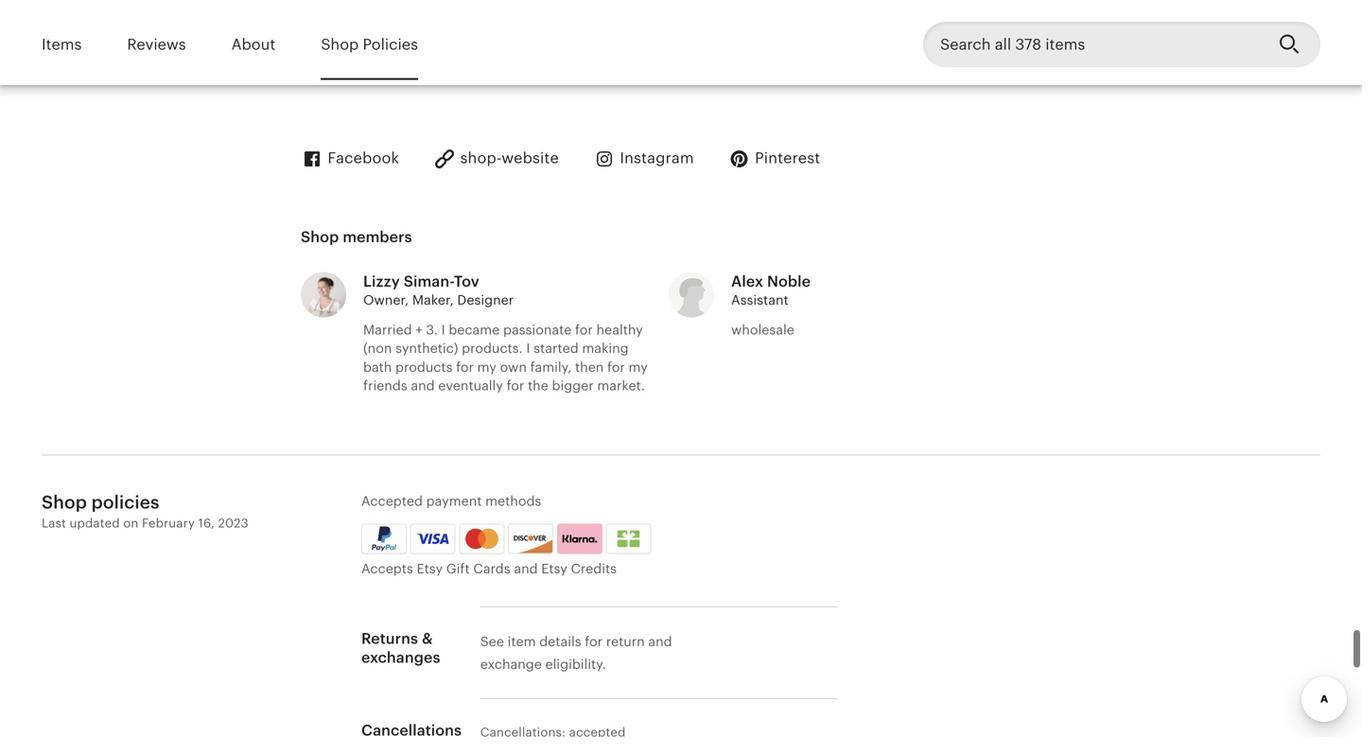 Task type: vqa. For each thing, say whether or not it's contained in the screenshot.
the leftmost that
no



Task type: locate. For each thing, give the bounding box(es) containing it.
shop inside shop policies link
[[321, 36, 359, 53]]

designer
[[457, 292, 514, 308]]

0 horizontal spatial i
[[441, 322, 445, 337]]

1 horizontal spatial my
[[629, 359, 648, 375]]

and down products
[[411, 378, 435, 393]]

Search all 378 items text field
[[924, 22, 1264, 67]]

for down own
[[507, 378, 525, 393]]

shop left members
[[301, 229, 339, 246]]

for up eligibility.
[[585, 634, 603, 649]]

1 horizontal spatial etsy
[[541, 561, 568, 576]]

1 vertical spatial shop
[[301, 229, 339, 246]]

my down products.
[[477, 359, 497, 375]]

2 vertical spatial and
[[649, 634, 672, 649]]

1 horizontal spatial i
[[526, 341, 530, 356]]

0 horizontal spatial and
[[411, 378, 435, 393]]

and
[[411, 378, 435, 393], [514, 561, 538, 576], [649, 634, 672, 649]]

bigger
[[552, 378, 594, 393]]

own
[[500, 359, 527, 375]]

0 vertical spatial shop
[[321, 36, 359, 53]]

healthy
[[597, 322, 643, 337]]

for up eventually
[[456, 359, 474, 375]]

items link
[[42, 23, 82, 67]]

alex noble assistant
[[731, 273, 811, 308]]

etsy
[[417, 561, 443, 576], [541, 561, 568, 576]]

1 my from the left
[[477, 359, 497, 375]]

see
[[480, 634, 504, 649]]

shop inside the shop policies last updated on february 16, 2023
[[42, 492, 87, 512]]

members
[[343, 229, 412, 246]]

my
[[477, 359, 497, 375], [629, 359, 648, 375]]

policies
[[363, 36, 418, 53]]

returns & exchanges
[[361, 630, 440, 666]]

on
[[123, 516, 139, 530]]

credits
[[571, 561, 617, 576]]

0 horizontal spatial my
[[477, 359, 497, 375]]

assistant
[[731, 292, 789, 308]]

i right 3.
[[441, 322, 445, 337]]

cards
[[473, 561, 511, 576]]

pinterest link
[[728, 148, 821, 170]]

reviews link
[[127, 23, 186, 67]]

2 horizontal spatial and
[[649, 634, 672, 649]]

for
[[575, 322, 593, 337], [456, 359, 474, 375], [608, 359, 625, 375], [507, 378, 525, 393], [585, 634, 603, 649]]

1 vertical spatial i
[[526, 341, 530, 356]]

0 horizontal spatial etsy
[[417, 561, 443, 576]]

siman-
[[404, 273, 454, 290]]

return
[[606, 634, 645, 649]]

2 vertical spatial shop
[[42, 492, 87, 512]]

friends
[[363, 378, 408, 393]]

market.
[[597, 378, 645, 393]]

became
[[449, 322, 500, 337]]

&
[[422, 630, 433, 647]]

reviews
[[127, 36, 186, 53]]

payment
[[426, 493, 482, 509]]

0 vertical spatial i
[[441, 322, 445, 337]]

2023
[[218, 516, 249, 530]]

passionate
[[503, 322, 572, 337]]

shop-
[[460, 149, 502, 166]]

and right return
[[649, 634, 672, 649]]

shop policies last updated on february 16, 2023
[[42, 492, 249, 530]]

see item details for return and exchange eligibility.
[[480, 634, 672, 672]]

and inside the see item details for return and exchange eligibility.
[[649, 634, 672, 649]]

my up market.
[[629, 359, 648, 375]]

giftcard image
[[613, 530, 645, 547]]

shop-website
[[460, 149, 559, 166]]

etsy down the discover icon
[[541, 561, 568, 576]]

accepted payment methods
[[361, 493, 542, 509]]

shop members
[[301, 229, 412, 246]]

0 vertical spatial and
[[411, 378, 435, 393]]

i
[[441, 322, 445, 337], [526, 341, 530, 356]]

shop up last
[[42, 492, 87, 512]]

returns
[[361, 630, 418, 647]]

etsy left gift
[[417, 561, 443, 576]]

shop left policies
[[321, 36, 359, 53]]

shop policies
[[321, 36, 418, 53]]

accepts etsy gift cards and etsy credits
[[361, 561, 617, 576]]

and down the discover icon
[[514, 561, 538, 576]]

lizzy
[[363, 273, 400, 290]]

shop
[[321, 36, 359, 53], [301, 229, 339, 246], [42, 492, 87, 512]]

noble
[[767, 273, 811, 290]]

facebook
[[328, 149, 399, 166]]

eventually
[[438, 378, 503, 393]]

shop-website link
[[433, 148, 559, 170]]

i down passionate
[[526, 341, 530, 356]]

1 horizontal spatial and
[[514, 561, 538, 576]]



Task type: describe. For each thing, give the bounding box(es) containing it.
shop for members
[[301, 229, 339, 246]]

for inside the see item details for return and exchange eligibility.
[[585, 634, 603, 649]]

(non
[[363, 341, 392, 356]]

item
[[508, 634, 536, 649]]

eligibility.
[[546, 657, 606, 672]]

making
[[582, 341, 629, 356]]

klarna image
[[557, 524, 603, 554]]

+
[[416, 322, 423, 337]]

for up market.
[[608, 359, 625, 375]]

discover image
[[509, 528, 555, 555]]

the
[[528, 378, 549, 393]]

lizzy siman-tov owner, maker, designer
[[363, 273, 514, 308]]

paypal image
[[364, 527, 404, 551]]

3.
[[426, 322, 438, 337]]

for up making
[[575, 322, 593, 337]]

owner,
[[363, 292, 409, 308]]

mastercard image
[[462, 527, 502, 551]]

synthetic)
[[396, 341, 458, 356]]

accepts
[[361, 561, 413, 576]]

products.
[[462, 341, 523, 356]]

policies
[[91, 492, 160, 512]]

website
[[502, 149, 559, 166]]

visa image
[[417, 530, 449, 547]]

and inside married +  3.   i became passionate for healthy (non synthetic) products.                  i started making bath products for my own family, then for my friends and eventually for the bigger market.
[[411, 378, 435, 393]]

wholesale
[[731, 322, 795, 337]]

16,
[[198, 516, 215, 530]]

instagram link
[[593, 148, 694, 170]]

shop policies link
[[321, 23, 418, 67]]

details
[[540, 634, 582, 649]]

2 my from the left
[[629, 359, 648, 375]]

started
[[534, 341, 579, 356]]

facebook link
[[301, 148, 399, 170]]

last
[[42, 516, 66, 530]]

tov
[[454, 273, 480, 290]]

shop for policies
[[42, 492, 87, 512]]

instagram
[[620, 149, 694, 166]]

married
[[363, 322, 412, 337]]

about link
[[231, 23, 276, 67]]

products
[[396, 359, 453, 375]]

1 etsy from the left
[[417, 561, 443, 576]]

2 etsy from the left
[[541, 561, 568, 576]]

married +  3.   i became passionate for healthy (non synthetic) products.                  i started making bath products for my own family, then for my friends and eventually for the bigger market.
[[363, 322, 648, 393]]

updated
[[70, 516, 120, 530]]

maker,
[[412, 292, 454, 308]]

accepted
[[361, 493, 423, 509]]

items
[[42, 36, 82, 53]]

1 vertical spatial and
[[514, 561, 538, 576]]

alex
[[731, 273, 764, 290]]

february
[[142, 516, 195, 530]]

exchange
[[480, 657, 542, 672]]

shop for policies
[[321, 36, 359, 53]]

pinterest
[[755, 149, 821, 166]]

methods
[[486, 493, 542, 509]]

family,
[[530, 359, 572, 375]]

about
[[231, 36, 276, 53]]

bath
[[363, 359, 392, 375]]

exchanges
[[361, 649, 440, 666]]

gift
[[446, 561, 470, 576]]

then
[[575, 359, 604, 375]]



